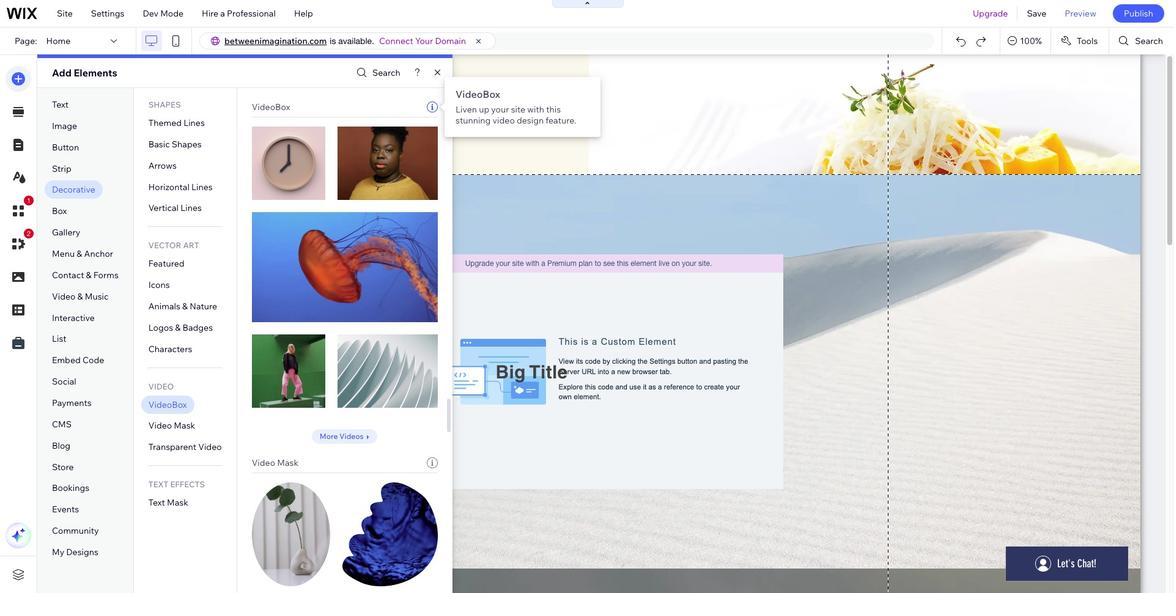 Task type: vqa. For each thing, say whether or not it's contained in the screenshot.
Button
yes



Task type: locate. For each thing, give the bounding box(es) containing it.
interactive
[[52, 312, 95, 323]]

menu & anchor
[[52, 248, 113, 259]]

your
[[491, 104, 509, 115]]

2 vertical spatial mask
[[167, 497, 188, 508]]

tools button
[[1051, 28, 1109, 54]]

this
[[546, 104, 561, 115]]

& left forms
[[86, 270, 92, 281]]

& left music
[[77, 291, 83, 302]]

betweenimagination.com
[[224, 35, 327, 46]]

mask
[[174, 420, 195, 431], [277, 457, 298, 468], [167, 497, 188, 508]]

decorative
[[52, 184, 95, 195]]

1
[[27, 197, 31, 204]]

mode
[[160, 8, 184, 19]]

0 vertical spatial mask
[[174, 420, 195, 431]]

transparent
[[148, 442, 196, 453]]

videobox
[[456, 88, 500, 100], [252, 102, 290, 113], [148, 399, 187, 410]]

search down connect
[[372, 67, 400, 78]]

text for text effects
[[148, 480, 168, 489]]

art
[[183, 241, 199, 250]]

shapes up themed
[[148, 100, 181, 109]]

videos
[[339, 432, 364, 441]]

lines
[[184, 117, 205, 128], [191, 181, 213, 192], [180, 203, 202, 214]]

2 vertical spatial text
[[148, 497, 165, 508]]

settings
[[91, 8, 124, 19]]

2 vertical spatial lines
[[180, 203, 202, 214]]

button
[[52, 142, 79, 153]]

1 horizontal spatial videobox
[[252, 102, 290, 113]]

lines up basic shapes
[[184, 117, 205, 128]]

2 button
[[6, 229, 34, 257]]

contact
[[52, 270, 84, 281]]

add elements
[[52, 67, 117, 79]]

2 horizontal spatial videobox
[[456, 88, 500, 100]]

vertical
[[148, 203, 179, 214]]

site
[[511, 104, 525, 115]]

code
[[82, 355, 104, 366]]

upgrade
[[973, 8, 1008, 19]]

1 vertical spatial search button
[[353, 64, 400, 82]]

professional
[[227, 8, 276, 19]]

videobox liven up your site with this stunning video design feature.
[[456, 88, 576, 126]]

embed
[[52, 355, 81, 366]]

hire a professional
[[202, 8, 276, 19]]

1 vertical spatial text
[[148, 480, 168, 489]]

themed lines
[[148, 117, 205, 128]]

& for badges
[[175, 322, 181, 333]]

1 horizontal spatial search
[[1135, 35, 1163, 46]]

0 vertical spatial videobox
[[456, 88, 500, 100]]

help
[[294, 8, 313, 19]]

0 horizontal spatial video mask
[[148, 420, 195, 431]]

shapes down themed lines
[[172, 139, 202, 150]]

save button
[[1018, 0, 1056, 27]]

text up image
[[52, 99, 69, 110]]

more videos
[[320, 432, 364, 441]]

basic shapes
[[148, 139, 202, 150]]

more
[[320, 432, 338, 441]]

image
[[52, 120, 77, 131]]

designs
[[66, 547, 98, 558]]

search down publish button
[[1135, 35, 1163, 46]]

0 horizontal spatial search button
[[353, 64, 400, 82]]

0 vertical spatial text
[[52, 99, 69, 110]]

lines down horizontal lines in the left top of the page
[[180, 203, 202, 214]]

& right logos
[[175, 322, 181, 333]]

shapes
[[148, 100, 181, 109], [172, 139, 202, 150]]

horizontal
[[148, 181, 189, 192]]

2 vertical spatial videobox
[[148, 399, 187, 410]]

bookings
[[52, 483, 89, 494]]

1 vertical spatial mask
[[277, 457, 298, 468]]

basic
[[148, 139, 170, 150]]

domain
[[435, 35, 466, 46]]

0 horizontal spatial videobox
[[148, 399, 187, 410]]

design
[[517, 115, 544, 126]]

arrows
[[148, 160, 177, 171]]

contact & forms
[[52, 270, 119, 281]]

0 vertical spatial video mask
[[148, 420, 195, 431]]

feature.
[[546, 115, 576, 126]]

text down the text effects
[[148, 497, 165, 508]]

1 vertical spatial search
[[372, 67, 400, 78]]

1 vertical spatial video mask
[[252, 457, 298, 468]]

cms
[[52, 419, 72, 430]]

animals & nature
[[148, 301, 217, 312]]

nature
[[190, 301, 217, 312]]

video
[[52, 291, 75, 302], [148, 381, 174, 391], [148, 420, 172, 431], [198, 442, 222, 453], [252, 457, 275, 468]]

search
[[1135, 35, 1163, 46], [372, 67, 400, 78]]

text up text mask
[[148, 480, 168, 489]]

is available. connect your domain
[[330, 35, 466, 46]]

animals
[[148, 301, 180, 312]]

text
[[52, 99, 69, 110], [148, 480, 168, 489], [148, 497, 165, 508]]

1 vertical spatial lines
[[191, 181, 213, 192]]

preview button
[[1056, 0, 1106, 27]]

search button down publish
[[1110, 28, 1174, 54]]

add
[[52, 67, 71, 79]]

vertical lines
[[148, 203, 202, 214]]

video mask
[[148, 420, 195, 431], [252, 457, 298, 468]]

1 horizontal spatial search button
[[1110, 28, 1174, 54]]

100% button
[[1001, 28, 1051, 54]]

& left nature
[[182, 301, 188, 312]]

social
[[52, 376, 76, 387]]

&
[[77, 248, 82, 259], [86, 270, 92, 281], [77, 291, 83, 302], [182, 301, 188, 312], [175, 322, 181, 333]]

search button down connect
[[353, 64, 400, 82]]

lines right horizontal
[[191, 181, 213, 192]]

0 vertical spatial lines
[[184, 117, 205, 128]]

& right menu
[[77, 248, 82, 259]]

search button
[[1110, 28, 1174, 54], [353, 64, 400, 82]]



Task type: describe. For each thing, give the bounding box(es) containing it.
forms
[[93, 270, 119, 281]]

dev
[[143, 8, 158, 19]]

stunning
[[456, 115, 491, 126]]

& for nature
[[182, 301, 188, 312]]

list
[[52, 334, 66, 345]]

video & music
[[52, 291, 109, 302]]

more videos button
[[312, 429, 378, 444]]

is
[[330, 36, 336, 46]]

lines for vertical lines
[[180, 203, 202, 214]]

blog
[[52, 440, 70, 451]]

0 vertical spatial search button
[[1110, 28, 1174, 54]]

effects
[[170, 480, 205, 489]]

icons
[[148, 280, 170, 291]]

1 button
[[6, 196, 34, 224]]

0 horizontal spatial search
[[372, 67, 400, 78]]

payments
[[52, 398, 92, 409]]

preview
[[1065, 8, 1096, 19]]

events
[[52, 504, 79, 515]]

menu
[[52, 248, 75, 259]]

2
[[27, 230, 31, 237]]

vector art
[[148, 241, 199, 250]]

1 horizontal spatial video mask
[[252, 457, 298, 468]]

publish
[[1124, 8, 1153, 19]]

publish button
[[1113, 4, 1164, 23]]

my
[[52, 547, 64, 558]]

0 vertical spatial search
[[1135, 35, 1163, 46]]

lines for themed lines
[[184, 117, 205, 128]]

store
[[52, 461, 74, 472]]

available.
[[338, 36, 374, 46]]

100%
[[1020, 35, 1042, 46]]

videobox inside videobox liven up your site with this stunning video design feature.
[[456, 88, 500, 100]]

strip
[[52, 163, 71, 174]]

text effects
[[148, 480, 205, 489]]

characters
[[148, 344, 192, 355]]

text for text mask
[[148, 497, 165, 508]]

0 vertical spatial shapes
[[148, 100, 181, 109]]

1 vertical spatial videobox
[[252, 102, 290, 113]]

music
[[85, 291, 109, 302]]

dev mode
[[143, 8, 184, 19]]

up
[[479, 104, 489, 115]]

connect
[[379, 35, 413, 46]]

community
[[52, 525, 99, 536]]

site
[[57, 8, 73, 19]]

& for music
[[77, 291, 83, 302]]

hire
[[202, 8, 218, 19]]

horizontal lines
[[148, 181, 213, 192]]

with
[[527, 104, 544, 115]]

your
[[415, 35, 433, 46]]

logos
[[148, 322, 173, 333]]

& for anchor
[[77, 248, 82, 259]]

a
[[220, 8, 225, 19]]

1 vertical spatial shapes
[[172, 139, 202, 150]]

save
[[1027, 8, 1047, 19]]

text mask
[[148, 497, 188, 508]]

text for text
[[52, 99, 69, 110]]

my designs
[[52, 547, 98, 558]]

lines for horizontal lines
[[191, 181, 213, 192]]

gallery
[[52, 227, 80, 238]]

anchor
[[84, 248, 113, 259]]

box
[[52, 206, 67, 217]]

themed
[[148, 117, 182, 128]]

elements
[[74, 67, 117, 79]]

liven
[[456, 104, 477, 115]]

home
[[46, 35, 70, 46]]

transparent video
[[148, 442, 222, 453]]

badges
[[182, 322, 213, 333]]

embed code
[[52, 355, 104, 366]]

vector
[[148, 241, 181, 250]]

logos & badges
[[148, 322, 213, 333]]

video
[[493, 115, 515, 126]]

tools
[[1077, 35, 1098, 46]]

& for forms
[[86, 270, 92, 281]]

featured
[[148, 258, 184, 269]]



